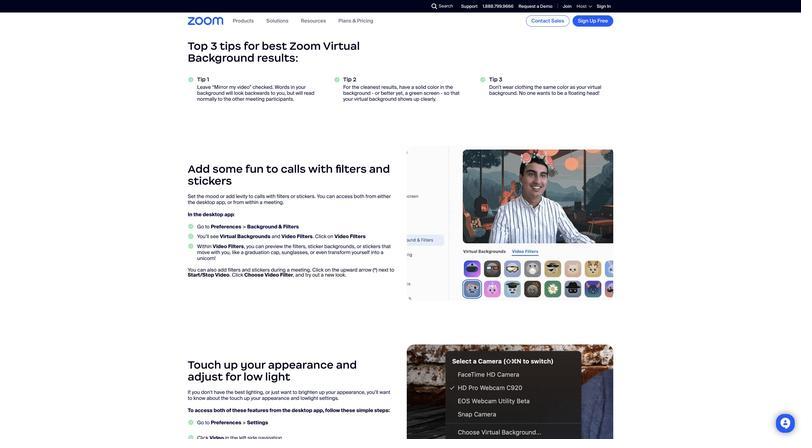 Task type: describe. For each thing, give the bounding box(es) containing it.
resources button
[[301, 18, 326, 24]]

some
[[213, 162, 243, 176]]

join
[[563, 3, 572, 9]]

that inside , you can preview the filters, sticker backgrounds, or stickers that move with you, like a graduation cap, sunglasses, or even transform yourself into a unicorn!
[[382, 243, 391, 250]]

if you don't have the best lighting, or just want to brighten up your appearance, you'll want to know about the touch up your appearance and lowlight settings.
[[188, 389, 391, 402]]

know
[[194, 395, 206, 402]]

you for if
[[192, 389, 200, 396]]

request
[[519, 3, 536, 9]]

filters inside add some fun to calls with filters and stickers
[[336, 162, 367, 176]]

have inside tip 2 for the cleanest results, have a solid color in the background - or better yet, a green screen - so that your virtual background shows up clearly.
[[400, 84, 410, 90]]

unicorn!
[[197, 255, 216, 262]]

you can also add filters and stickers during a meeting. click on the upward arrow (^) next to start/stop video . click choose video filter , and try out a new look.
[[188, 267, 395, 278]]

steps:
[[375, 408, 390, 414]]

normally
[[197, 96, 217, 102]]

in inside tip 1 leave "mirror my video" checked. words in your background will look backwards to you, but will read normally to the other meeting participants.
[[291, 84, 295, 90]]

video up filters,
[[282, 233, 296, 240]]

try
[[306, 272, 311, 278]]

yourself
[[352, 249, 370, 256]]

add inside set the mood or add levity to calls with filters or stickers. you can access both from either the desktop app, or from within a meeting.
[[226, 193, 235, 200]]

tip for tip 2
[[343, 76, 352, 83]]

join link
[[563, 3, 572, 9]]

tip 1 leave "mirror my video" checked. words in your background will look backwards to you, but will read normally to the other meeting participants.
[[197, 76, 315, 102]]

the left mood
[[188, 199, 195, 206]]

just
[[271, 389, 280, 396]]

simple
[[357, 408, 374, 414]]

look
[[234, 90, 244, 96]]

request a demo
[[519, 3, 553, 9]]

plans & pricing link
[[339, 18, 374, 24]]

wants
[[537, 90, 551, 96]]

read
[[304, 90, 315, 96]]

. inside 'you can also add filters and stickers during a meeting. click on the upward arrow (^) next to start/stop video . click choose video filter , and try out a new look.'
[[230, 272, 231, 278]]

or right mood
[[220, 193, 225, 200]]

fun
[[246, 162, 264, 176]]

desktop inside set the mood or add levity to calls with filters or stickers. you can access both from either the desktop app, or from within a meeting.
[[197, 199, 215, 206]]

0 vertical spatial &
[[353, 18, 356, 24]]

and down graduation on the bottom left of the page
[[242, 267, 251, 273]]

, you can preview the filters, sticker backgrounds, or stickers that move with you, like a graduation cap, sunglasses, or even transform yourself into a unicorn!
[[197, 243, 391, 262]]

2 - from the left
[[441, 90, 443, 96]]

see
[[210, 233, 219, 240]]

a right during
[[287, 267, 290, 273]]

a left demo
[[537, 3, 540, 9]]

for inside touch up your appearance and adjust for low light
[[226, 370, 241, 384]]

up
[[590, 18, 597, 24]]

you inside 'you can also add filters and stickers during a meeting. click on the upward arrow (^) next to start/stop video . click choose video filter , and try out a new look.'
[[188, 267, 196, 273]]

a right into
[[381, 249, 384, 256]]

within
[[197, 243, 212, 250]]

can inside 'you can also add filters and stickers during a meeting. click on the upward arrow (^) next to start/stop video . click choose video filter , and try out a new look.'
[[198, 267, 206, 273]]

video up the backgrounds, on the left of page
[[335, 233, 349, 240]]

your up 'features'
[[251, 395, 261, 402]]

so
[[444, 90, 450, 96]]

color inside tip 3 don't wear clothing the same color as your virtual background. no one wants to be a floating head!
[[558, 84, 569, 90]]

the down '2'
[[352, 84, 360, 90]]

video right start/stop
[[215, 272, 230, 278]]

stickers inside 'you can also add filters and stickers during a meeting. click on the upward arrow (^) next to start/stop video . click choose video filter , and try out a new look.'
[[252, 267, 270, 273]]

color inside tip 2 for the cleanest results, have a solid color in the background - or better yet, a green screen - so that your virtual background shows up clearly.
[[428, 84, 439, 90]]

best inside top 3 tips for best zoom virtual background results:
[[262, 39, 287, 53]]

1 horizontal spatial .
[[313, 233, 314, 240]]

video down see
[[213, 243, 227, 250]]

you, inside , you can preview the filters, sticker backgrounds, or stickers that move with you, like a graduation cap, sunglasses, or even transform yourself into a unicorn!
[[222, 249, 231, 256]]

add some fun to calls with filters and stickers
[[188, 162, 390, 188]]

in the desktop app :
[[188, 211, 235, 218]]

a right like
[[241, 249, 244, 256]]

background.
[[490, 90, 518, 96]]

as
[[570, 84, 576, 90]]

either
[[378, 193, 391, 200]]

during
[[271, 267, 286, 273]]

add inside 'you can also add filters and stickers during a meeting. click on the upward arrow (^) next to start/stop video . click choose video filter , and try out a new look.'
[[218, 267, 227, 273]]

:
[[234, 211, 235, 218]]

have inside if you don't have the best lighting, or just want to brighten up your appearance, you'll want to know about the touch up your appearance and lowlight settings.
[[214, 389, 225, 396]]

cleanest
[[361, 84, 380, 90]]

to down "mirror
[[218, 96, 223, 102]]

and inside touch up your appearance and adjust for low light
[[336, 358, 357, 372]]

0 horizontal spatial in
[[188, 211, 193, 218]]

a left solid
[[412, 84, 414, 90]]

to inside add some fun to calls with filters and stickers
[[266, 162, 279, 176]]

1.888.799.9666
[[483, 3, 514, 9]]

contact
[[532, 18, 551, 24]]

background down '2'
[[343, 90, 371, 96]]

touch
[[230, 395, 243, 402]]

even
[[316, 249, 327, 256]]

background inside top 3 tips for best zoom virtual background results:
[[188, 51, 255, 65]]

search
[[439, 3, 453, 9]]

preferences for stickers
[[211, 224, 242, 230]]

products button
[[233, 18, 254, 24]]

1 vertical spatial app,
[[314, 408, 324, 414]]

your up the follow
[[326, 389, 336, 396]]

on inside 'you can also add filters and stickers during a meeting. click on the upward arrow (^) next to start/stop video . click choose video filter , and try out a new look.'
[[325, 267, 331, 273]]

2 horizontal spatial from
[[366, 193, 377, 200]]

solutions button
[[267, 18, 289, 24]]

preferences for light
[[211, 420, 242, 426]]

for inside top 3 tips for best zoom virtual background results:
[[244, 39, 259, 53]]

appearance,
[[337, 389, 366, 396]]

choose
[[245, 272, 264, 278]]

floating
[[569, 90, 586, 96]]

filters inside set the mood or add levity to calls with filters or stickers. you can access both from either the desktop app, or from within a meeting.
[[277, 193, 290, 200]]

free
[[598, 18, 609, 24]]

out
[[313, 272, 320, 278]]

and up preview
[[272, 233, 281, 240]]

you inside set the mood or add levity to calls with filters or stickers. you can access both from either the desktop app, or from within a meeting.
[[317, 193, 326, 200]]

solid
[[416, 84, 427, 90]]

to inside set the mood or add levity to calls with filters or stickers. you can access both from either the desktop app, or from within a meeting.
[[249, 193, 253, 200]]

or left stickers.
[[291, 193, 296, 200]]

calls inside add some fun to calls with filters and stickers
[[281, 162, 306, 176]]

best inside if you don't have the best lighting, or just want to brighten up your appearance, you'll want to know about the touch up your appearance and lowlight settings.
[[235, 389, 245, 396]]

up inside tip 2 for the cleanest results, have a solid color in the background - or better yet, a green screen - so that your virtual background shows up clearly.
[[414, 96, 420, 102]]

or inside if you don't have the best lighting, or just want to brighten up your appearance, you'll want to know about the touch up your appearance and lowlight settings.
[[266, 389, 270, 396]]

tip 3 don't wear clothing the same color as your virtual background. no one wants to be a floating head!
[[490, 76, 602, 96]]

green
[[409, 90, 423, 96]]

for
[[343, 84, 351, 90]]

up right touch
[[244, 395, 250, 402]]

the inside tip 1 leave "mirror my video" checked. words in your background will look backwards to you, but will read normally to the other meeting participants.
[[224, 96, 231, 102]]

leave
[[197, 84, 211, 90]]

contact sales
[[532, 18, 565, 24]]

arrow
[[359, 267, 372, 273]]

about
[[207, 395, 220, 402]]

meeting
[[246, 96, 265, 102]]

checked.
[[253, 84, 274, 90]]

request a demo link
[[519, 3, 553, 9]]

access inside set the mood or add levity to calls with filters or stickers. you can access both from either the desktop app, or from within a meeting.
[[336, 193, 353, 200]]

the inside tip 3 don't wear clothing the same color as your virtual background. no one wants to be a floating head!
[[535, 84, 542, 90]]

plans
[[339, 18, 352, 24]]

adjust
[[188, 370, 223, 384]]

a right out
[[321, 272, 324, 278]]

but
[[287, 90, 295, 96]]

your inside tip 1 leave "mirror my video" checked. words in your background will look backwards to you, but will read normally to the other meeting participants.
[[296, 84, 306, 90]]

a right yet,
[[405, 90, 408, 96]]

transform
[[328, 249, 351, 256]]

2 vertical spatial desktop
[[292, 408, 313, 414]]

go for touch up your appearance and adjust for low light
[[197, 420, 204, 426]]

1 want from the left
[[281, 389, 292, 396]]

the right set
[[197, 193, 204, 200]]

1 these from the left
[[232, 408, 247, 414]]

filters,
[[293, 243, 307, 250]]

with inside , you can preview the filters, sticker backgrounds, or stickers that move with you, like a graduation cap, sunglasses, or even transform yourself into a unicorn!
[[211, 249, 221, 256]]

and inside if you don't have the best lighting, or just want to brighten up your appearance, you'll want to know about the touch up your appearance and lowlight settings.
[[291, 395, 300, 402]]

0 horizontal spatial both
[[214, 408, 225, 414]]

the left touch
[[221, 395, 229, 402]]

meeting. inside set the mood or add levity to calls with filters or stickers. you can access both from either the desktop app, or from within a meeting.
[[264, 199, 284, 206]]

touch up your appearance and adjust for low light
[[188, 358, 357, 384]]

a inside set the mood or add levity to calls with filters or stickers. you can access both from either the desktop app, or from within a meeting.
[[260, 199, 263, 206]]

settings.
[[320, 395, 339, 402]]

no
[[519, 90, 526, 96]]

click left choose
[[232, 272, 243, 278]]

you, inside tip 1 leave "mirror my video" checked. words in your background will look backwards to you, but will read normally to the other meeting participants.
[[277, 90, 286, 96]]

follow
[[325, 408, 340, 414]]

solutions
[[267, 18, 289, 24]]

participants.
[[266, 96, 295, 102]]

products
[[233, 18, 254, 24]]

within video filters
[[197, 243, 244, 250]]

support
[[462, 3, 478, 9]]

brighten
[[299, 389, 318, 396]]

the down if you don't have the best lighting, or just want to brighten up your appearance, you'll want to know about the touch up your appearance and lowlight settings.
[[283, 408, 291, 414]]

app
[[225, 211, 234, 218]]

1 vertical spatial &
[[279, 224, 282, 230]]

0 vertical spatial on
[[328, 233, 334, 240]]

0 horizontal spatial access
[[195, 408, 213, 414]]

go to preferences > settings
[[197, 420, 268, 426]]

the inside , you can preview the filters, sticker backgrounds, or stickers that move with you, like a graduation cap, sunglasses, or even transform yourself into a unicorn!
[[284, 243, 292, 250]]

0 vertical spatial in
[[608, 3, 611, 9]]

click right "try"
[[313, 267, 324, 273]]

1 horizontal spatial from
[[270, 408, 282, 414]]

to left know
[[188, 395, 192, 402]]

sunglasses,
[[282, 249, 309, 256]]

0 horizontal spatial virtual
[[220, 233, 236, 240]]

you'll
[[367, 389, 379, 396]]

your inside tip 3 don't wear clothing the same color as your virtual background. no one wants to be a floating head!
[[577, 84, 587, 90]]



Task type: locate. For each thing, give the bounding box(es) containing it.
- left so
[[441, 90, 443, 96]]

filters inside 'you can also add filters and stickers during a meeting. click on the upward arrow (^) next to start/stop video . click choose video filter , and try out a new look.'
[[228, 267, 241, 273]]

app, left the follow
[[314, 408, 324, 414]]

, inside , you can preview the filters, sticker backgrounds, or stickers that move with you, like a graduation cap, sunglasses, or even transform yourself into a unicorn!
[[244, 243, 245, 250]]

0 vertical spatial background
[[188, 51, 255, 65]]

0 horizontal spatial .
[[230, 272, 231, 278]]

color
[[428, 84, 439, 90], [558, 84, 569, 90]]

1 horizontal spatial meeting.
[[291, 267, 311, 273]]

2 horizontal spatial stickers
[[363, 243, 381, 250]]

3 tip from the left
[[490, 76, 498, 83]]

1 horizontal spatial sign
[[597, 3, 607, 9]]

2 preferences from the top
[[211, 420, 242, 426]]

0 horizontal spatial sign
[[578, 18, 589, 24]]

stickers inside add some fun to calls with filters and stickers
[[188, 174, 232, 188]]

and inside add some fun to calls with filters and stickers
[[369, 162, 390, 176]]

zoom logo image
[[188, 17, 224, 25]]

1 horizontal spatial virtual
[[323, 39, 360, 53]]

2 horizontal spatial filters
[[336, 162, 367, 176]]

or left "better"
[[375, 90, 380, 96]]

preferences down the app
[[211, 224, 242, 230]]

0 vertical spatial ,
[[244, 243, 245, 250]]

with inside set the mood or add levity to calls with filters or stickers. you can access both from either the desktop app, or from within a meeting.
[[266, 193, 276, 200]]

to down about
[[205, 420, 210, 426]]

with up stickers.
[[308, 162, 333, 176]]

1 horizontal spatial these
[[341, 408, 356, 414]]

filters down backgrounds
[[228, 243, 244, 250]]

1 in from the left
[[291, 84, 295, 90]]

0 horizontal spatial virtual
[[354, 96, 368, 102]]

add
[[188, 162, 210, 176]]

other
[[232, 96, 245, 102]]

or up the app
[[228, 199, 232, 206]]

up inside touch up your appearance and adjust for low light
[[224, 358, 238, 372]]

can inside , you can preview the filters, sticker backgrounds, or stickers that move with you, like a graduation cap, sunglasses, or even transform yourself into a unicorn!
[[256, 243, 264, 250]]

2 vertical spatial with
[[211, 249, 221, 256]]

tip inside tip 1 leave "mirror my video" checked. words in your background will look backwards to you, but will read normally to the other meeting participants.
[[197, 76, 206, 83]]

virtual inside tip 2 for the cleanest results, have a solid color in the background - or better yet, a green screen - so that your virtual background shows up clearly.
[[354, 96, 368, 102]]

0 vertical spatial with
[[308, 162, 333, 176]]

sign for sign up free
[[578, 18, 589, 24]]

the left the "other"
[[224, 96, 231, 102]]

better
[[381, 90, 395, 96]]

1 horizontal spatial want
[[380, 389, 391, 396]]

the right screen
[[446, 84, 453, 90]]

light
[[265, 370, 291, 384]]

move
[[197, 249, 210, 256]]

the right about
[[226, 389, 234, 396]]

filters
[[283, 224, 299, 230], [297, 233, 313, 240], [350, 233, 366, 240], [228, 243, 244, 250]]

0 horizontal spatial you,
[[222, 249, 231, 256]]

want
[[281, 389, 292, 396], [380, 389, 391, 396]]

these right the follow
[[341, 408, 356, 414]]

gif image for add some fun to calls with filters and stickers
[[407, 146, 614, 301]]

filters up you'll see virtual backgrounds and video filters . click on video filters
[[283, 224, 299, 230]]

0 horizontal spatial tip
[[197, 76, 206, 83]]

1 vertical spatial you
[[192, 389, 200, 396]]

appearance inside touch up your appearance and adjust for low light
[[268, 358, 334, 372]]

0 vertical spatial virtual
[[588, 84, 602, 90]]

2 in from the left
[[441, 84, 445, 90]]

that right so
[[451, 90, 460, 96]]

stickers inside , you can preview the filters, sticker backgrounds, or stickers that move with you, like a graduation cap, sunglasses, or even transform yourself into a unicorn!
[[363, 243, 381, 250]]

0 horizontal spatial can
[[198, 267, 206, 273]]

1 horizontal spatial 3
[[499, 76, 503, 83]]

sign up free link
[[573, 15, 614, 27]]

0 horizontal spatial in
[[291, 84, 295, 90]]

results,
[[382, 84, 398, 90]]

app, inside set the mood or add levity to calls with filters or stickers. you can access both from either the desktop app, or from within a meeting.
[[216, 199, 226, 206]]

your right but
[[296, 84, 306, 90]]

best down "solutions" popup button at the top
[[262, 39, 287, 53]]

0 vertical spatial app,
[[216, 199, 226, 206]]

new
[[325, 272, 335, 278]]

gif image for touch up your appearance and adjust for low light
[[407, 345, 614, 439]]

on right out
[[325, 267, 331, 273]]

the inside 'you can also add filters and stickers during a meeting. click on the upward arrow (^) next to start/stop video . click choose video filter , and try out a new look.'
[[332, 267, 340, 273]]

0 vertical spatial >
[[243, 224, 246, 230]]

appearance
[[268, 358, 334, 372], [262, 395, 290, 402]]

the left upward
[[332, 267, 340, 273]]

a right within
[[260, 199, 263, 206]]

3 up don't
[[499, 76, 503, 83]]

your up lighting,
[[241, 358, 266, 372]]

(^)
[[373, 267, 378, 273]]

words
[[275, 84, 290, 90]]

1 vertical spatial best
[[235, 389, 245, 396]]

preferences down of
[[211, 420, 242, 426]]

in right words
[[291, 84, 295, 90]]

1 vertical spatial virtual
[[354, 96, 368, 102]]

1 vertical spatial you,
[[222, 249, 231, 256]]

sales
[[552, 18, 565, 24]]

best left lighting,
[[235, 389, 245, 396]]

0 vertical spatial access
[[336, 193, 353, 200]]

1 vertical spatial virtual
[[220, 233, 236, 240]]

host
[[577, 3, 587, 9]]

demo
[[541, 3, 553, 9]]

meeting.
[[264, 199, 284, 206], [291, 267, 311, 273]]

tip up don't
[[490, 76, 498, 83]]

0 vertical spatial for
[[244, 39, 259, 53]]

1 vertical spatial sign
[[578, 18, 589, 24]]

resources
[[301, 18, 326, 24]]

or inside tip 2 for the cleanest results, have a solid color in the background - or better yet, a green screen - so that your virtual background shows up clearly.
[[375, 90, 380, 96]]

and up either
[[369, 162, 390, 176]]

both left of
[[214, 408, 225, 414]]

1 vertical spatial appearance
[[262, 395, 290, 402]]

"mirror
[[212, 84, 228, 90]]

touch
[[188, 358, 221, 372]]

to left be
[[552, 90, 556, 96]]

2 vertical spatial can
[[198, 267, 206, 273]]

calls
[[281, 162, 306, 176], [255, 193, 265, 200]]

like
[[232, 249, 240, 256]]

1 vertical spatial .
[[230, 272, 231, 278]]

click up sticker
[[315, 233, 327, 240]]

1 vertical spatial can
[[256, 243, 264, 250]]

to right "next"
[[390, 267, 395, 273]]

from up : at the top of page
[[233, 199, 244, 206]]

1 vertical spatial on
[[325, 267, 331, 273]]

calls up stickers.
[[281, 162, 306, 176]]

up right brighten
[[319, 389, 325, 396]]

0 horizontal spatial you
[[192, 389, 200, 396]]

1 go from the top
[[197, 224, 204, 230]]

tip
[[197, 76, 206, 83], [343, 76, 352, 83], [490, 76, 498, 83]]

your right as
[[577, 84, 587, 90]]

or left into
[[357, 243, 362, 250]]

desktop
[[197, 199, 215, 206], [203, 211, 224, 218], [292, 408, 313, 414]]

can left also
[[198, 267, 206, 273]]

to
[[188, 408, 194, 414]]

screen
[[424, 90, 440, 96]]

0 vertical spatial meeting.
[[264, 199, 284, 206]]

,
[[244, 243, 245, 250], [293, 272, 294, 278]]

both
[[354, 193, 365, 200], [214, 408, 225, 414]]

2 these from the left
[[341, 408, 356, 414]]

you, left like
[[222, 249, 231, 256]]

search image
[[432, 3, 438, 9], [432, 3, 438, 9]]

to up you'll
[[205, 224, 210, 230]]

both left either
[[354, 193, 365, 200]]

levity
[[236, 193, 248, 200]]

0 vertical spatial you
[[317, 193, 326, 200]]

1 vertical spatial meeting.
[[291, 267, 311, 273]]

, right like
[[244, 243, 245, 250]]

1 horizontal spatial &
[[353, 18, 356, 24]]

stickers up mood
[[188, 174, 232, 188]]

0 vertical spatial best
[[262, 39, 287, 53]]

0 horizontal spatial meeting.
[[264, 199, 284, 206]]

background down results, on the top of page
[[369, 96, 397, 102]]

to inside 'you can also add filters and stickers during a meeting. click on the upward arrow (^) next to start/stop video . click choose video filter , and try out a new look.'
[[390, 267, 395, 273]]

head!
[[587, 90, 600, 96]]

sign up free
[[597, 3, 607, 9]]

0 vertical spatial preferences
[[211, 224, 242, 230]]

tip inside tip 2 for the cleanest results, have a solid color in the background - or better yet, a green screen - so that your virtual background shows up clearly.
[[343, 76, 352, 83]]

0 vertical spatial have
[[400, 84, 410, 90]]

clearly.
[[421, 96, 437, 102]]

1 horizontal spatial tip
[[343, 76, 352, 83]]

1 horizontal spatial best
[[262, 39, 287, 53]]

0 vertical spatial filters
[[336, 162, 367, 176]]

go to preferences > background & filters
[[197, 224, 299, 230]]

in
[[291, 84, 295, 90], [441, 84, 445, 90]]

one
[[527, 90, 536, 96]]

will left look
[[226, 90, 233, 96]]

1 color from the left
[[428, 84, 439, 90]]

1 vertical spatial have
[[214, 389, 225, 396]]

you'll see virtual backgrounds and video filters . click on video filters
[[197, 233, 366, 240]]

or left just
[[266, 389, 270, 396]]

don't
[[490, 84, 502, 90]]

you right stickers.
[[317, 193, 326, 200]]

tip left '2'
[[343, 76, 352, 83]]

low
[[244, 370, 263, 384]]

and up to access both of these features from the desktop app, follow these simple steps:
[[291, 395, 300, 402]]

0 horizontal spatial app,
[[216, 199, 226, 206]]

the down you'll see virtual backgrounds and video filters . click on video filters
[[284, 243, 292, 250]]

settings
[[247, 420, 268, 426]]

you inside if you don't have the best lighting, or just want to brighten up your appearance, you'll want to know about the touch up your appearance and lowlight settings.
[[192, 389, 200, 396]]

0 horizontal spatial want
[[281, 389, 292, 396]]

cap,
[[271, 249, 281, 256]]

1 horizontal spatial you
[[317, 193, 326, 200]]

1 preferences from the top
[[211, 224, 242, 230]]

in up free
[[608, 3, 611, 9]]

0 horizontal spatial -
[[372, 90, 374, 96]]

a
[[537, 3, 540, 9], [412, 84, 414, 90], [405, 90, 408, 96], [565, 90, 568, 96], [260, 199, 263, 206], [241, 249, 244, 256], [381, 249, 384, 256], [287, 267, 290, 273], [321, 272, 324, 278]]

sign for sign in
[[597, 3, 607, 9]]

backgrounds,
[[325, 243, 356, 250]]

filters
[[336, 162, 367, 176], [277, 193, 290, 200], [228, 267, 241, 273]]

1
[[207, 76, 209, 83]]

sign up free
[[578, 18, 609, 24]]

1 horizontal spatial with
[[266, 193, 276, 200]]

1 tip from the left
[[197, 76, 206, 83]]

to inside tip 3 don't wear clothing the same color as your virtual background. no one wants to be a floating head!
[[552, 90, 556, 96]]

1 vertical spatial >
[[243, 420, 246, 426]]

a right be
[[565, 90, 568, 96]]

calls inside set the mood or add levity to calls with filters or stickers. you can access both from either the desktop app, or from within a meeting.
[[255, 193, 265, 200]]

1 horizontal spatial will
[[296, 90, 303, 96]]

2 will from the left
[[296, 90, 303, 96]]

can inside set the mood or add levity to calls with filters or stickers. you can access both from either the desktop app, or from within a meeting.
[[327, 193, 335, 200]]

top
[[188, 39, 208, 53]]

up
[[414, 96, 420, 102], [224, 358, 238, 372], [319, 389, 325, 396], [244, 395, 250, 402]]

0 horizontal spatial color
[[428, 84, 439, 90]]

to right backwards
[[271, 90, 276, 96]]

from right 'features'
[[270, 408, 282, 414]]

> for stickers
[[243, 224, 246, 230]]

1 horizontal spatial that
[[451, 90, 460, 96]]

calls right levity
[[255, 193, 265, 200]]

. right also
[[230, 272, 231, 278]]

1 vertical spatial background
[[247, 224, 278, 230]]

0 vertical spatial that
[[451, 90, 460, 96]]

1 - from the left
[[372, 90, 374, 96]]

3 inside tip 3 don't wear clothing the same color as your virtual background. no one wants to be a floating head!
[[499, 76, 503, 83]]

1 horizontal spatial filters
[[277, 193, 290, 200]]

0 horizontal spatial that
[[382, 243, 391, 250]]

2 color from the left
[[558, 84, 569, 90]]

desktop down the lowlight
[[292, 408, 313, 414]]

sticker
[[308, 243, 323, 250]]

1 horizontal spatial in
[[441, 84, 445, 90]]

virtual inside top 3 tips for best zoom virtual background results:
[[323, 39, 360, 53]]

tip 2 for the cleanest results, have a solid color in the background - or better yet, a green screen - so that your virtual background shows up clearly.
[[343, 76, 460, 102]]

results:
[[257, 51, 299, 65]]

or left even
[[310, 249, 315, 256]]

0 horizontal spatial ,
[[244, 243, 245, 250]]

1 horizontal spatial you,
[[277, 90, 286, 96]]

0 horizontal spatial will
[[226, 90, 233, 96]]

video left filter
[[265, 272, 279, 278]]

1 horizontal spatial both
[[354, 193, 365, 200]]

0 horizontal spatial these
[[232, 408, 247, 414]]

host button
[[577, 3, 592, 9]]

0 horizontal spatial for
[[226, 370, 241, 384]]

go up you'll
[[197, 224, 204, 230]]

2 vertical spatial filters
[[228, 267, 241, 273]]

1 vertical spatial go
[[197, 420, 204, 426]]

both inside set the mood or add levity to calls with filters or stickers. you can access both from either the desktop app, or from within a meeting.
[[354, 193, 365, 200]]

color right solid
[[428, 84, 439, 90]]

1 will from the left
[[226, 90, 233, 96]]

& right plans in the left of the page
[[353, 18, 356, 24]]

filters up filters,
[[297, 233, 313, 240]]

with inside add some fun to calls with filters and stickers
[[308, 162, 333, 176]]

- left "better"
[[372, 90, 374, 96]]

in
[[608, 3, 611, 9], [188, 211, 193, 218]]

0 vertical spatial .
[[313, 233, 314, 240]]

features
[[248, 408, 269, 414]]

also
[[207, 267, 217, 273]]

a inside tip 3 don't wear clothing the same color as your virtual background. no one wants to be a floating head!
[[565, 90, 568, 96]]

2 tip from the left
[[343, 76, 352, 83]]

>
[[243, 224, 246, 230], [243, 420, 246, 426]]

in down set
[[188, 211, 193, 218]]

background up 1
[[188, 51, 255, 65]]

your down for
[[343, 96, 353, 102]]

want right just
[[281, 389, 292, 396]]

background up backgrounds
[[247, 224, 278, 230]]

1 horizontal spatial in
[[608, 3, 611, 9]]

you inside , you can preview the filters, sticker backgrounds, or stickers that move with you, like a graduation cap, sunglasses, or even transform yourself into a unicorn!
[[246, 243, 255, 250]]

1 vertical spatial you
[[188, 267, 196, 273]]

app,
[[216, 199, 226, 206], [314, 408, 324, 414]]

meeting. inside 'you can also add filters and stickers during a meeting. click on the upward arrow (^) next to start/stop video . click choose video filter , and try out a new look.'
[[291, 267, 311, 273]]

, inside 'you can also add filters and stickers during a meeting. click on the upward arrow (^) next to start/stop video . click choose video filter , and try out a new look.'
[[293, 272, 294, 278]]

filters up the yourself in the bottom of the page
[[350, 233, 366, 240]]

1 vertical spatial that
[[382, 243, 391, 250]]

2 want from the left
[[380, 389, 391, 396]]

you for ,
[[246, 243, 255, 250]]

into
[[371, 249, 380, 256]]

None search field
[[409, 1, 433, 11]]

virtual
[[588, 84, 602, 90], [354, 96, 368, 102]]

background inside tip 1 leave "mirror my video" checked. words in your background will look backwards to you, but will read normally to the other meeting participants.
[[197, 90, 225, 96]]

0 horizontal spatial have
[[214, 389, 225, 396]]

3 for don't
[[499, 76, 503, 83]]

to left brighten
[[293, 389, 298, 396]]

3 right top
[[211, 39, 217, 53]]

support link
[[462, 3, 478, 9]]

up left low
[[224, 358, 238, 372]]

add right also
[[218, 267, 227, 273]]

on up the backgrounds, on the left of page
[[328, 233, 334, 240]]

tip inside tip 3 don't wear clothing the same color as your virtual background. no one wants to be a floating head!
[[490, 76, 498, 83]]

0 vertical spatial you,
[[277, 90, 286, 96]]

set
[[188, 193, 196, 200]]

1 vertical spatial desktop
[[203, 211, 224, 218]]

access
[[336, 193, 353, 200], [195, 408, 213, 414]]

1 horizontal spatial -
[[441, 90, 443, 96]]

appearance inside if you don't have the best lighting, or just want to brighten up your appearance, you'll want to know about the touch up your appearance and lowlight settings.
[[262, 395, 290, 402]]

tip for tip 1
[[197, 76, 206, 83]]

you
[[246, 243, 255, 250], [192, 389, 200, 396]]

1 vertical spatial ,
[[293, 272, 294, 278]]

look.
[[336, 272, 347, 278]]

0 horizontal spatial calls
[[255, 193, 265, 200]]

from
[[366, 193, 377, 200], [233, 199, 244, 206], [270, 408, 282, 414]]

gif image
[[407, 146, 614, 301], [407, 345, 614, 439]]

don't
[[201, 389, 213, 396]]

-
[[372, 90, 374, 96], [441, 90, 443, 96]]

2 horizontal spatial can
[[327, 193, 335, 200]]

0 horizontal spatial from
[[233, 199, 244, 206]]

and left "try"
[[296, 272, 304, 278]]

0 horizontal spatial 3
[[211, 39, 217, 53]]

stickers
[[188, 174, 232, 188], [363, 243, 381, 250], [252, 267, 270, 273]]

set the mood or add levity to calls with filters or stickers. you can access both from either the desktop app, or from within a meeting.
[[188, 193, 391, 206]]

to right fun
[[266, 162, 279, 176]]

1 horizontal spatial can
[[256, 243, 264, 250]]

filter
[[280, 272, 293, 278]]

2 gif image from the top
[[407, 345, 614, 439]]

0 vertical spatial desktop
[[197, 199, 215, 206]]

backwards
[[245, 90, 270, 96]]

virtual inside tip 3 don't wear clothing the same color as your virtual background. no one wants to be a floating head!
[[588, 84, 602, 90]]

0 vertical spatial sign
[[597, 3, 607, 9]]

top 3 tips for best zoom virtual background results:
[[188, 39, 360, 65]]

0 vertical spatial virtual
[[323, 39, 360, 53]]

3 for tips
[[211, 39, 217, 53]]

go for add some fun to calls with filters and stickers
[[197, 224, 204, 230]]

to access both of these features from the desktop app, follow these simple steps:
[[188, 408, 390, 414]]

add left levity
[[226, 193, 235, 200]]

preview
[[265, 243, 283, 250]]

in inside tip 2 for the cleanest results, have a solid color in the background - or better yet, a green screen - so that your virtual background shows up clearly.
[[441, 84, 445, 90]]

0 vertical spatial calls
[[281, 162, 306, 176]]

tip for tip 3
[[490, 76, 498, 83]]

1 vertical spatial access
[[195, 408, 213, 414]]

if
[[188, 389, 191, 396]]

that inside tip 2 for the cleanest results, have a solid color in the background - or better yet, a green screen - so that your virtual background shows up clearly.
[[451, 90, 460, 96]]

2 go from the top
[[197, 420, 204, 426]]

sign inside sign up free link
[[578, 18, 589, 24]]

my
[[229, 84, 236, 90]]

the down set
[[194, 211, 202, 218]]

lowlight
[[301, 395, 318, 402]]

next
[[379, 267, 389, 273]]

your inside touch up your appearance and adjust for low light
[[241, 358, 266, 372]]

0 vertical spatial stickers
[[188, 174, 232, 188]]

3 inside top 3 tips for best zoom virtual background results:
[[211, 39, 217, 53]]

clothing
[[515, 84, 534, 90]]

desktop up 'in the desktop app :' on the left top of page
[[197, 199, 215, 206]]

> left settings
[[243, 420, 246, 426]]

0 horizontal spatial you
[[188, 267, 196, 273]]

1 vertical spatial filters
[[277, 193, 290, 200]]

virtual down plans in the left of the page
[[323, 39, 360, 53]]

1 gif image from the top
[[407, 146, 614, 301]]

> for light
[[243, 420, 246, 426]]

can right stickers.
[[327, 193, 335, 200]]

within
[[245, 199, 259, 206]]

zoom
[[290, 39, 321, 53]]

your inside tip 2 for the cleanest results, have a solid color in the background - or better yet, a green screen - so that your virtual background shows up clearly.
[[343, 96, 353, 102]]



Task type: vqa. For each thing, say whether or not it's contained in the screenshot.
Tip within the Tip 2 For the cleanest results, have a solid color in the background - or better yet, a green screen - so that your virtual background shows up clearly.
yes



